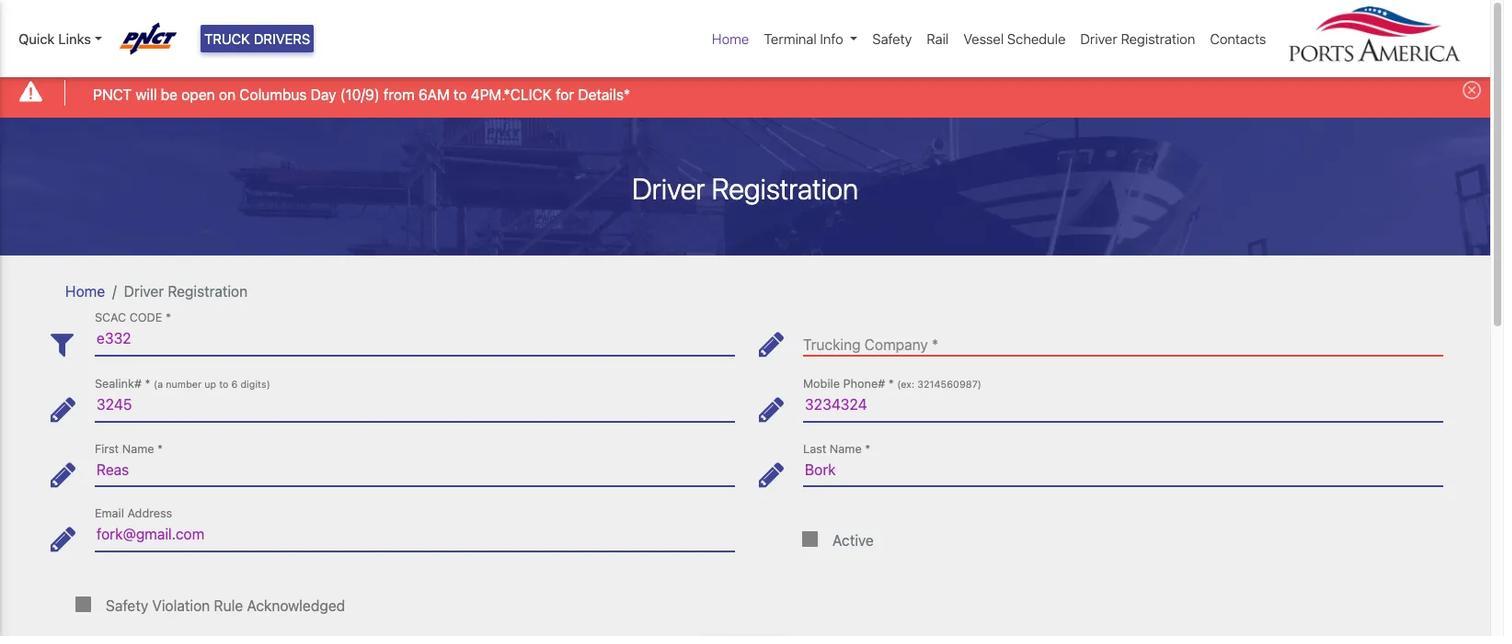 Task type: vqa. For each thing, say whether or not it's contained in the screenshot.
to within the Alert
yes



Task type: describe. For each thing, give the bounding box(es) containing it.
pnct will be open on columbus day (10/9) from 6am to 4pm.*click for details*
[[93, 86, 631, 103]]

driver inside driver registration 'link'
[[1081, 30, 1118, 47]]

safety violation rule acknowledged
[[106, 598, 345, 615]]

trucking company *
[[804, 337, 939, 354]]

4pm.*click
[[471, 86, 552, 103]]

number
[[166, 379, 202, 390]]

active
[[833, 533, 874, 550]]

quick
[[18, 30, 55, 47]]

day
[[311, 86, 336, 103]]

digits)
[[241, 379, 270, 390]]

details*
[[578, 86, 631, 103]]

to inside sealink# * (a number up to 6 digits)
[[219, 379, 229, 390]]

sealink# * (a number up to 6 digits)
[[95, 377, 270, 391]]

be
[[161, 86, 178, 103]]

* for first name *
[[157, 442, 163, 456]]

0 horizontal spatial home
[[65, 283, 105, 300]]

quick links
[[18, 30, 91, 47]]

0 horizontal spatial home link
[[65, 283, 105, 300]]

2 vertical spatial driver registration
[[124, 283, 248, 300]]

on
[[219, 86, 236, 103]]

SCAC CODE * search field
[[95, 323, 735, 356]]

safety for safety
[[873, 30, 912, 47]]

Email Address text field
[[95, 519, 735, 552]]

0 horizontal spatial driver
[[124, 283, 164, 300]]

* for trucking company *
[[932, 337, 939, 354]]

1 vertical spatial registration
[[712, 171, 859, 206]]

first
[[95, 442, 119, 456]]

code
[[130, 312, 162, 325]]

phone#
[[844, 377, 886, 391]]

open
[[182, 86, 215, 103]]

pnct will be open on columbus day (10/9) from 6am to 4pm.*click for details* alert
[[0, 68, 1491, 117]]

name for first
[[122, 442, 154, 456]]

(a
[[154, 379, 163, 390]]

truck drivers link
[[201, 25, 314, 53]]

contacts link
[[1203, 21, 1274, 57]]

driver registration inside driver registration 'link'
[[1081, 30, 1196, 47]]

registration inside 'link'
[[1122, 30, 1196, 47]]

Trucking Company * text field
[[804, 323, 1444, 356]]

safety link
[[866, 21, 920, 57]]

6am
[[419, 86, 450, 103]]

to inside alert
[[454, 86, 467, 103]]

vessel
[[964, 30, 1004, 47]]

6
[[231, 379, 238, 390]]

scac
[[95, 312, 126, 325]]

up
[[204, 379, 216, 390]]

First Name * text field
[[95, 454, 735, 487]]

* for mobile phone# * (ex: 3214560987)
[[889, 377, 894, 391]]

1 vertical spatial driver
[[632, 171, 706, 206]]

truck
[[204, 30, 250, 47]]

1 vertical spatial driver registration
[[632, 171, 859, 206]]

info
[[821, 30, 844, 47]]

sealink#
[[95, 377, 142, 391]]

safety for safety violation rule acknowledged
[[106, 598, 148, 615]]



Task type: locate. For each thing, give the bounding box(es) containing it.
mobile phone# * (ex: 3214560987)
[[804, 377, 982, 391]]

home
[[712, 30, 750, 47], [65, 283, 105, 300]]

vessel schedule link
[[957, 21, 1074, 57]]

home link up the pnct will be open on columbus day (10/9) from 6am to 4pm.*click for details* alert
[[705, 21, 757, 57]]

* left '(a'
[[145, 377, 150, 391]]

2 horizontal spatial registration
[[1122, 30, 1196, 47]]

2 vertical spatial registration
[[168, 283, 248, 300]]

for
[[556, 86, 574, 103]]

registration
[[1122, 30, 1196, 47], [712, 171, 859, 206], [168, 283, 248, 300]]

1 horizontal spatial driver registration
[[632, 171, 859, 206]]

last name *
[[804, 442, 871, 456]]

(ex:
[[898, 379, 915, 390]]

safety
[[873, 30, 912, 47], [106, 598, 148, 615]]

0 vertical spatial to
[[454, 86, 467, 103]]

violation
[[152, 598, 210, 615]]

0 horizontal spatial driver registration
[[124, 283, 248, 300]]

to left 6
[[219, 379, 229, 390]]

1 horizontal spatial registration
[[712, 171, 859, 206]]

2 vertical spatial driver
[[124, 283, 164, 300]]

Last Name * text field
[[804, 454, 1444, 487]]

rail
[[927, 30, 949, 47]]

will
[[136, 86, 157, 103]]

to right 6am
[[454, 86, 467, 103]]

name right last
[[830, 442, 862, 456]]

scac code *
[[95, 312, 171, 325]]

terminal info
[[764, 30, 844, 47]]

driver registration link
[[1074, 21, 1203, 57]]

(10/9)
[[340, 86, 380, 103]]

driver
[[1081, 30, 1118, 47], [632, 171, 706, 206], [124, 283, 164, 300]]

rule
[[214, 598, 243, 615]]

terminal
[[764, 30, 817, 47]]

pnct
[[93, 86, 132, 103]]

* right code
[[166, 312, 171, 325]]

close image
[[1463, 81, 1482, 100]]

0 vertical spatial driver registration
[[1081, 30, 1196, 47]]

1 horizontal spatial name
[[830, 442, 862, 456]]

1 horizontal spatial home link
[[705, 21, 757, 57]]

email
[[95, 507, 124, 521]]

2 horizontal spatial driver registration
[[1081, 30, 1196, 47]]

to
[[454, 86, 467, 103], [219, 379, 229, 390]]

contacts
[[1211, 30, 1267, 47]]

0 horizontal spatial safety
[[106, 598, 148, 615]]

driver registration
[[1081, 30, 1196, 47], [632, 171, 859, 206], [124, 283, 248, 300]]

drivers
[[254, 30, 310, 47]]

2 name from the left
[[830, 442, 862, 456]]

from
[[384, 86, 415, 103]]

pnct will be open on columbus day (10/9) from 6am to 4pm.*click for details* link
[[93, 83, 631, 105]]

0 vertical spatial home link
[[705, 21, 757, 57]]

1 vertical spatial to
[[219, 379, 229, 390]]

safety left 'violation'
[[106, 598, 148, 615]]

0 vertical spatial safety
[[873, 30, 912, 47]]

safety left rail
[[873, 30, 912, 47]]

home up the pnct will be open on columbus day (10/9) from 6am to 4pm.*click for details* alert
[[712, 30, 750, 47]]

last
[[804, 442, 827, 456]]

home up scac
[[65, 283, 105, 300]]

mobile
[[804, 377, 840, 391]]

quick links link
[[18, 28, 102, 49]]

first name *
[[95, 442, 163, 456]]

1 vertical spatial safety
[[106, 598, 148, 615]]

trucking
[[804, 337, 861, 354]]

2 horizontal spatial driver
[[1081, 30, 1118, 47]]

vessel schedule
[[964, 30, 1066, 47]]

terminal info link
[[757, 21, 866, 57]]

1 vertical spatial home link
[[65, 283, 105, 300]]

*
[[166, 312, 171, 325], [932, 337, 939, 354], [145, 377, 150, 391], [889, 377, 894, 391], [157, 442, 163, 456], [865, 442, 871, 456]]

1 horizontal spatial driver
[[632, 171, 706, 206]]

* for scac code *
[[166, 312, 171, 325]]

* right first
[[157, 442, 163, 456]]

0 vertical spatial driver
[[1081, 30, 1118, 47]]

1 name from the left
[[122, 442, 154, 456]]

name for last
[[830, 442, 862, 456]]

3214560987)
[[918, 379, 982, 390]]

schedule
[[1008, 30, 1066, 47]]

rail link
[[920, 21, 957, 57]]

* for last name *
[[865, 442, 871, 456]]

truck drivers
[[204, 30, 310, 47]]

0 vertical spatial home
[[712, 30, 750, 47]]

0 horizontal spatial name
[[122, 442, 154, 456]]

* right last
[[865, 442, 871, 456]]

home link
[[705, 21, 757, 57], [65, 283, 105, 300]]

* right company
[[932, 337, 939, 354]]

company
[[865, 337, 928, 354]]

0 vertical spatial registration
[[1122, 30, 1196, 47]]

0 horizontal spatial to
[[219, 379, 229, 390]]

name right first
[[122, 442, 154, 456]]

address
[[127, 507, 172, 521]]

None text field
[[95, 389, 735, 422], [804, 389, 1444, 422], [95, 389, 735, 422], [804, 389, 1444, 422]]

1 horizontal spatial safety
[[873, 30, 912, 47]]

links
[[58, 30, 91, 47]]

name
[[122, 442, 154, 456], [830, 442, 862, 456]]

1 horizontal spatial home
[[712, 30, 750, 47]]

acknowledged
[[247, 598, 345, 615]]

email address
[[95, 507, 172, 521]]

home link up scac
[[65, 283, 105, 300]]

0 horizontal spatial registration
[[168, 283, 248, 300]]

columbus
[[240, 86, 307, 103]]

* left (ex:
[[889, 377, 894, 391]]

1 vertical spatial home
[[65, 283, 105, 300]]

1 horizontal spatial to
[[454, 86, 467, 103]]



